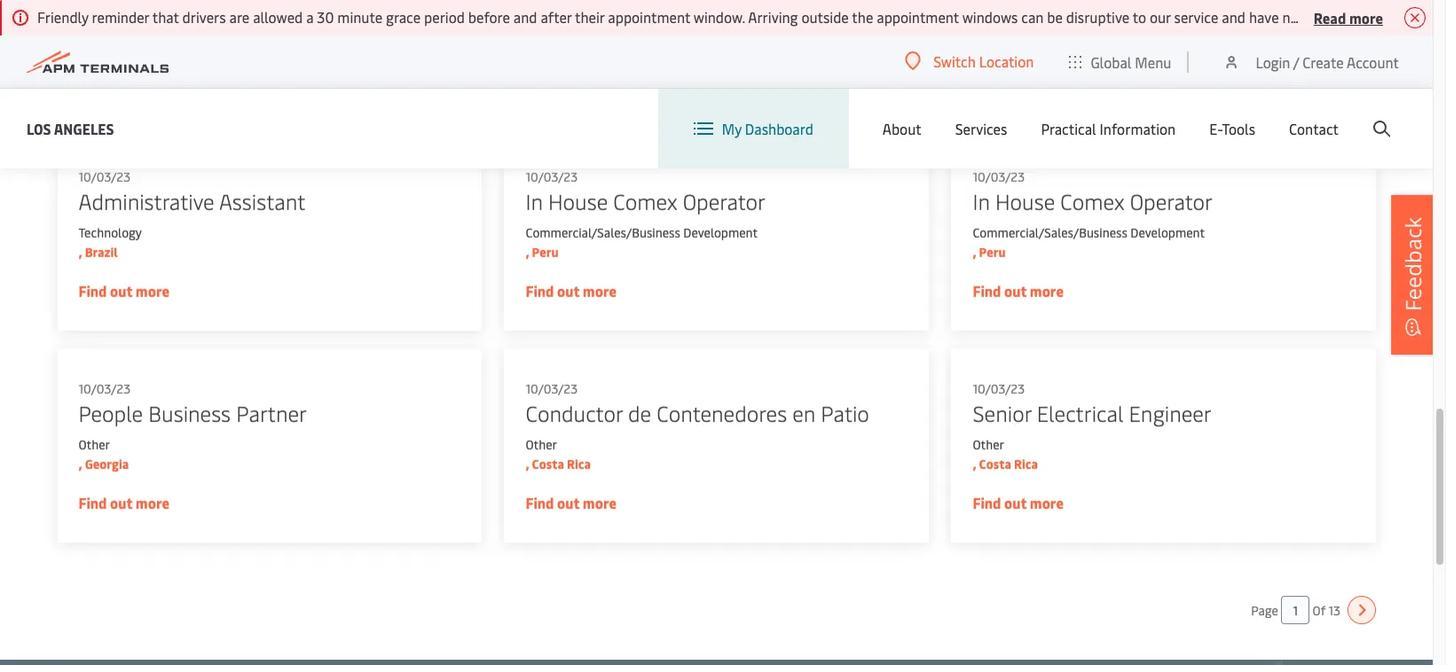 Task type: locate. For each thing, give the bounding box(es) containing it.
los angeles link
[[27, 118, 114, 140]]

practical information
[[1041, 119, 1176, 138]]

other inside 10/03/23 conductor de contenedores en patio other , costa rica
[[525, 437, 557, 453]]

, inside 10/03/23 people business partner other , georgia
[[78, 456, 82, 473]]

global menu
[[1091, 52, 1172, 71]]

2 horizontal spatial other
[[972, 437, 1004, 453]]

operator down information
[[1130, 187, 1213, 216]]

costa down conductor
[[532, 456, 564, 473]]

services button
[[955, 89, 1007, 169]]

1 appointment from the left
[[608, 7, 690, 27]]

other
[[78, 437, 110, 453], [525, 437, 557, 453], [972, 437, 1004, 453]]

other down conductor
[[525, 437, 557, 453]]

1 horizontal spatial , india
[[525, 4, 560, 20]]

partner
[[236, 399, 307, 428]]

1 horizontal spatial other
[[525, 437, 557, 453]]

driver
[[1414, 7, 1446, 27]]

2 costa from the left
[[979, 456, 1011, 473]]

10/03/23
[[78, 169, 130, 185], [525, 169, 577, 185], [972, 169, 1025, 185], [78, 381, 130, 398], [525, 381, 577, 398], [972, 381, 1025, 398]]

los angeles
[[27, 118, 114, 138]]

0 horizontal spatial rica
[[567, 456, 590, 473]]

appointment right their
[[608, 7, 690, 27]]

0 horizontal spatial technology
[[78, 224, 141, 241]]

rica down conductor
[[567, 456, 590, 473]]

, inside 10/03/23 administrative assistant technology , brazil
[[78, 244, 82, 261]]

read more
[[1314, 8, 1383, 27]]

2 10/03/23 in house comex operator commercial/sales/business development , peru from the left
[[972, 169, 1213, 261]]

appointment right the
[[877, 7, 959, 27]]

2 comex from the left
[[1060, 187, 1124, 216]]

, inside technology , peru
[[972, 32, 976, 49]]

other down senior
[[972, 437, 1004, 453]]

india left that
[[84, 4, 113, 20]]

be
[[1047, 7, 1063, 27]]

0 horizontal spatial , india
[[78, 4, 113, 20]]

1 horizontal spatial comex
[[1060, 187, 1124, 216]]

operator
[[683, 187, 765, 216], [1130, 187, 1213, 216]]

costa
[[532, 456, 564, 473], [979, 456, 1011, 473]]

costa down senior
[[979, 456, 1011, 473]]

1 vertical spatial technology
[[78, 224, 141, 241]]

2 rica from the left
[[1014, 456, 1038, 473]]

grace
[[386, 7, 421, 27]]

negative
[[1283, 7, 1337, 27]]

1 horizontal spatial in
[[972, 187, 990, 216]]

3 other from the left
[[972, 437, 1004, 453]]

0 horizontal spatial in
[[525, 187, 542, 216]]

comex
[[613, 187, 677, 216], [1060, 187, 1124, 216]]

1 horizontal spatial rica
[[1014, 456, 1038, 473]]

1 comex from the left
[[613, 187, 677, 216]]

0 horizontal spatial house
[[548, 187, 608, 216]]

0 horizontal spatial comex
[[613, 187, 677, 216]]

find out more
[[78, 69, 169, 89], [525, 69, 616, 89], [972, 69, 1063, 89], [78, 281, 169, 301], [525, 281, 616, 301], [972, 281, 1063, 301], [78, 493, 169, 513], [525, 493, 616, 513], [972, 493, 1063, 513]]

1 horizontal spatial house
[[995, 187, 1055, 216]]

2 , india from the left
[[525, 4, 560, 20]]

rica down senior
[[1014, 456, 1038, 473]]

contact
[[1289, 119, 1339, 138]]

10/03/23 in house comex operator commercial/sales/business development , peru
[[525, 169, 765, 261], [972, 169, 1213, 261]]

2 and from the left
[[1222, 7, 1246, 27]]

other up georgia
[[78, 437, 110, 453]]

2 development from the left
[[1130, 224, 1205, 241]]

senior
[[972, 399, 1031, 428]]

of
[[1313, 602, 1326, 619]]

2 india from the left
[[532, 4, 560, 20]]

2 other from the left
[[525, 437, 557, 453]]

, india left their
[[525, 4, 560, 20]]

close alert image
[[1405, 7, 1426, 28]]

appointment
[[608, 7, 690, 27], [877, 7, 959, 27]]

india left their
[[532, 4, 560, 20]]

1 horizontal spatial costa
[[979, 456, 1011, 473]]

find
[[78, 69, 106, 89], [525, 69, 554, 89], [972, 69, 1001, 89], [78, 281, 106, 301], [525, 281, 554, 301], [972, 281, 1001, 301], [78, 493, 106, 513], [525, 493, 554, 513], [972, 493, 1001, 513]]

more inside button
[[1349, 8, 1383, 27]]

reminder
[[92, 7, 149, 27]]

1 , india from the left
[[78, 4, 113, 20]]

0 horizontal spatial development
[[683, 224, 757, 241]]

0 horizontal spatial commercial/sales/business
[[525, 224, 680, 241]]

to
[[1133, 7, 1146, 27]]

india
[[84, 4, 113, 20], [532, 4, 560, 20]]

of 13
[[1313, 602, 1341, 619]]

/
[[1294, 52, 1299, 71]]

, india left that
[[78, 4, 113, 20]]

and
[[514, 7, 537, 27], [1222, 7, 1246, 27]]

1 horizontal spatial 10/03/23 in house comex operator commercial/sales/business development , peru
[[972, 169, 1213, 261]]

administrative
[[78, 187, 214, 216]]

1 other from the left
[[78, 437, 110, 453]]

in
[[525, 187, 542, 216], [972, 187, 990, 216]]

0 vertical spatial technology
[[972, 12, 1036, 29]]

10/03/23 inside 10/03/23 conductor de contenedores en patio other , costa rica
[[525, 381, 577, 398]]

more
[[1349, 8, 1383, 27], [135, 69, 169, 89], [582, 69, 616, 89], [1030, 69, 1063, 89], [135, 281, 169, 301], [582, 281, 616, 301], [1030, 281, 1063, 301], [135, 493, 169, 513], [582, 493, 616, 513], [1030, 493, 1063, 513]]

1 horizontal spatial development
[[1130, 224, 1205, 241]]

1 operator from the left
[[683, 187, 765, 216]]

technology up location
[[972, 12, 1036, 29]]

0 horizontal spatial india
[[84, 4, 113, 20]]

1 10/03/23 in house comex operator commercial/sales/business development , peru from the left
[[525, 169, 765, 261]]

2 operator from the left
[[1130, 187, 1213, 216]]

house
[[548, 187, 608, 216], [995, 187, 1055, 216]]

operator down my
[[683, 187, 765, 216]]

0 horizontal spatial and
[[514, 7, 537, 27]]

arriving
[[748, 7, 798, 27]]

0 horizontal spatial other
[[78, 437, 110, 453]]

1 and from the left
[[514, 7, 537, 27]]

1 horizontal spatial operator
[[1130, 187, 1213, 216]]

0 horizontal spatial appointment
[[608, 7, 690, 27]]

,
[[78, 4, 82, 20], [525, 4, 529, 20], [972, 32, 976, 49], [78, 244, 82, 261], [525, 244, 529, 261], [972, 244, 976, 261], [78, 456, 82, 473], [525, 456, 529, 473], [972, 456, 976, 473]]

friendly
[[37, 7, 88, 27]]

development
[[683, 224, 757, 241], [1130, 224, 1205, 241]]

1 rica from the left
[[567, 456, 590, 473]]

10/03/23 senior electrical engineer other , costa rica
[[972, 381, 1212, 473]]

out
[[110, 69, 132, 89], [557, 69, 579, 89], [1004, 69, 1026, 89], [110, 281, 132, 301], [557, 281, 579, 301], [1004, 281, 1026, 301], [110, 493, 132, 513], [557, 493, 579, 513], [1004, 493, 1026, 513]]

and left after
[[514, 7, 537, 27]]

de
[[628, 399, 651, 428]]

0 horizontal spatial 10/03/23 in house comex operator commercial/sales/business development , peru
[[525, 169, 765, 261]]

1 in from the left
[[525, 187, 542, 216]]

about button
[[883, 89, 922, 169]]

1 costa from the left
[[532, 456, 564, 473]]

other inside 10/03/23 people business partner other , georgia
[[78, 437, 110, 453]]

1 horizontal spatial commercial/sales/business
[[972, 224, 1127, 241]]

technology
[[972, 12, 1036, 29], [78, 224, 141, 241]]

10/03/23 inside 10/03/23 people business partner other , georgia
[[78, 381, 130, 398]]

1 development from the left
[[683, 224, 757, 241]]

1 horizontal spatial india
[[532, 4, 560, 20]]

technology , peru
[[972, 12, 1036, 49]]

and left the have
[[1222, 7, 1246, 27]]

page
[[1251, 602, 1279, 619]]

1 horizontal spatial and
[[1222, 7, 1246, 27]]

, india
[[78, 4, 113, 20], [525, 4, 560, 20]]

10/03/23 conductor de contenedores en patio other , costa rica
[[525, 381, 869, 473]]

0 horizontal spatial operator
[[683, 187, 765, 216]]

peru
[[979, 32, 1005, 49], [532, 244, 558, 261], [979, 244, 1005, 261]]

2 appointment from the left
[[877, 7, 959, 27]]

other inside 10/03/23 senior electrical engineer other , costa rica
[[972, 437, 1004, 453]]

0 horizontal spatial costa
[[532, 456, 564, 473]]

technology up brazil at top left
[[78, 224, 141, 241]]

about
[[883, 119, 922, 138]]

1 horizontal spatial appointment
[[877, 7, 959, 27]]

commercial/sales/business
[[525, 224, 680, 241], [972, 224, 1127, 241]]



Task type: describe. For each thing, give the bounding box(es) containing it.
login
[[1256, 52, 1290, 71]]

Page number field
[[1282, 596, 1310, 625]]

after
[[541, 7, 572, 27]]

read
[[1314, 8, 1346, 27]]

costa inside 10/03/23 senior electrical engineer other , costa rica
[[979, 456, 1011, 473]]

outside
[[802, 7, 849, 27]]

window.
[[694, 7, 745, 27]]

the
[[852, 7, 873, 27]]

switch
[[934, 51, 976, 71]]

electrical
[[1037, 399, 1123, 428]]

drivers
[[182, 7, 226, 27]]

brazil
[[84, 244, 117, 261]]

1 commercial/sales/business from the left
[[525, 224, 680, 241]]

conductor
[[525, 399, 622, 428]]

service
[[1174, 7, 1219, 27]]

en
[[792, 399, 815, 428]]

rica inside 10/03/23 conductor de contenedores en patio other , costa rica
[[567, 456, 590, 473]]

a
[[306, 7, 314, 27]]

2 house from the left
[[995, 187, 1055, 216]]

create
[[1303, 52, 1344, 71]]

technology inside 10/03/23 administrative assistant technology , brazil
[[78, 224, 141, 241]]

10/03/23 people business partner other , georgia
[[78, 381, 307, 473]]

patio
[[821, 399, 869, 428]]

10/03/23 inside 10/03/23 senior electrical engineer other , costa rica
[[972, 381, 1025, 398]]

my
[[722, 119, 742, 138]]

1 house from the left
[[548, 187, 608, 216]]

on
[[1394, 7, 1410, 27]]

services
[[955, 119, 1007, 138]]

are
[[229, 7, 250, 27]]

e-tools button
[[1210, 89, 1256, 169]]

other for senior electrical engineer
[[972, 437, 1004, 453]]

can
[[1022, 7, 1044, 27]]

people
[[78, 399, 143, 428]]

switch location button
[[905, 51, 1034, 71]]

peru inside technology , peru
[[979, 32, 1005, 49]]

tools
[[1222, 119, 1256, 138]]

feedback button
[[1391, 195, 1436, 355]]

contenedores
[[656, 399, 787, 428]]

period
[[424, 7, 465, 27]]

windows
[[962, 7, 1018, 27]]

costa inside 10/03/23 conductor de contenedores en patio other , costa rica
[[532, 456, 564, 473]]

allowed
[[253, 7, 303, 27]]

angeles
[[54, 118, 114, 138]]

friendly reminder that drivers are allowed a 30 minute grace period before and after their appointment window. arriving outside the appointment windows can be disruptive to our service and have negative impacts on driver
[[37, 7, 1446, 27]]

information
[[1100, 119, 1176, 138]]

have
[[1249, 7, 1279, 27]]

georgia
[[84, 456, 128, 473]]

practical information button
[[1041, 89, 1176, 169]]

e-
[[1210, 119, 1222, 138]]

, inside 10/03/23 senior electrical engineer other , costa rica
[[972, 456, 976, 473]]

engineer
[[1129, 399, 1212, 428]]

menu
[[1135, 52, 1172, 71]]

1 horizontal spatial technology
[[972, 12, 1036, 29]]

feedback
[[1398, 217, 1428, 311]]

10/03/23 inside 10/03/23 administrative assistant technology , brazil
[[78, 169, 130, 185]]

my dashboard
[[722, 119, 814, 138]]

2 in from the left
[[972, 187, 990, 216]]

impacts
[[1340, 7, 1391, 27]]

assistant
[[219, 187, 305, 216]]

disruptive
[[1066, 7, 1130, 27]]

switch location
[[934, 51, 1034, 71]]

30
[[317, 7, 334, 27]]

los
[[27, 118, 51, 138]]

our
[[1150, 7, 1171, 27]]

login / create account link
[[1223, 35, 1399, 88]]

1 india from the left
[[84, 4, 113, 20]]

read more button
[[1314, 6, 1383, 28]]

minute
[[337, 7, 383, 27]]

global menu button
[[1052, 35, 1189, 88]]

login / create account
[[1256, 52, 1399, 71]]

rica inside 10/03/23 senior electrical engineer other , costa rica
[[1014, 456, 1038, 473]]

practical
[[1041, 119, 1096, 138]]

business
[[148, 399, 230, 428]]

before
[[468, 7, 510, 27]]

13
[[1329, 602, 1341, 619]]

that
[[152, 7, 179, 27]]

global
[[1091, 52, 1132, 71]]

account
[[1347, 52, 1399, 71]]

contact button
[[1289, 89, 1339, 169]]

other for people business partner
[[78, 437, 110, 453]]

, inside 10/03/23 conductor de contenedores en patio other , costa rica
[[525, 456, 529, 473]]

location
[[979, 51, 1034, 71]]

10/03/23 administrative assistant technology , brazil
[[78, 169, 305, 261]]

e-tools
[[1210, 119, 1256, 138]]

their
[[575, 7, 605, 27]]

my dashboard button
[[694, 89, 814, 169]]

dashboard
[[745, 119, 814, 138]]

2 commercial/sales/business from the left
[[972, 224, 1127, 241]]



Task type: vqa. For each thing, say whether or not it's contained in the screenshot.


